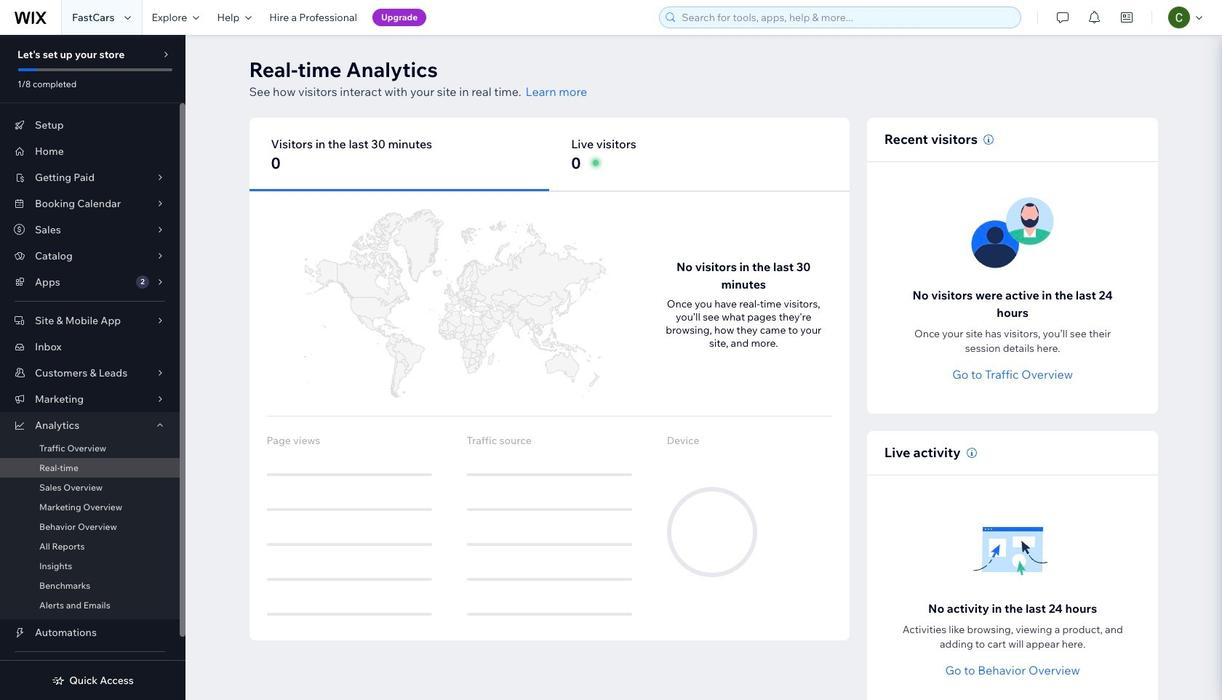 Task type: locate. For each thing, give the bounding box(es) containing it.
sidebar element
[[0, 35, 186, 701]]

tab list
[[249, 118, 850, 191]]



Task type: describe. For each thing, give the bounding box(es) containing it.
a chart. image
[[267, 210, 638, 399]]

Search for tools, apps, help & more... field
[[678, 7, 1017, 28]]



Task type: vqa. For each thing, say whether or not it's contained in the screenshot.
A CHART. IMAGE
yes



